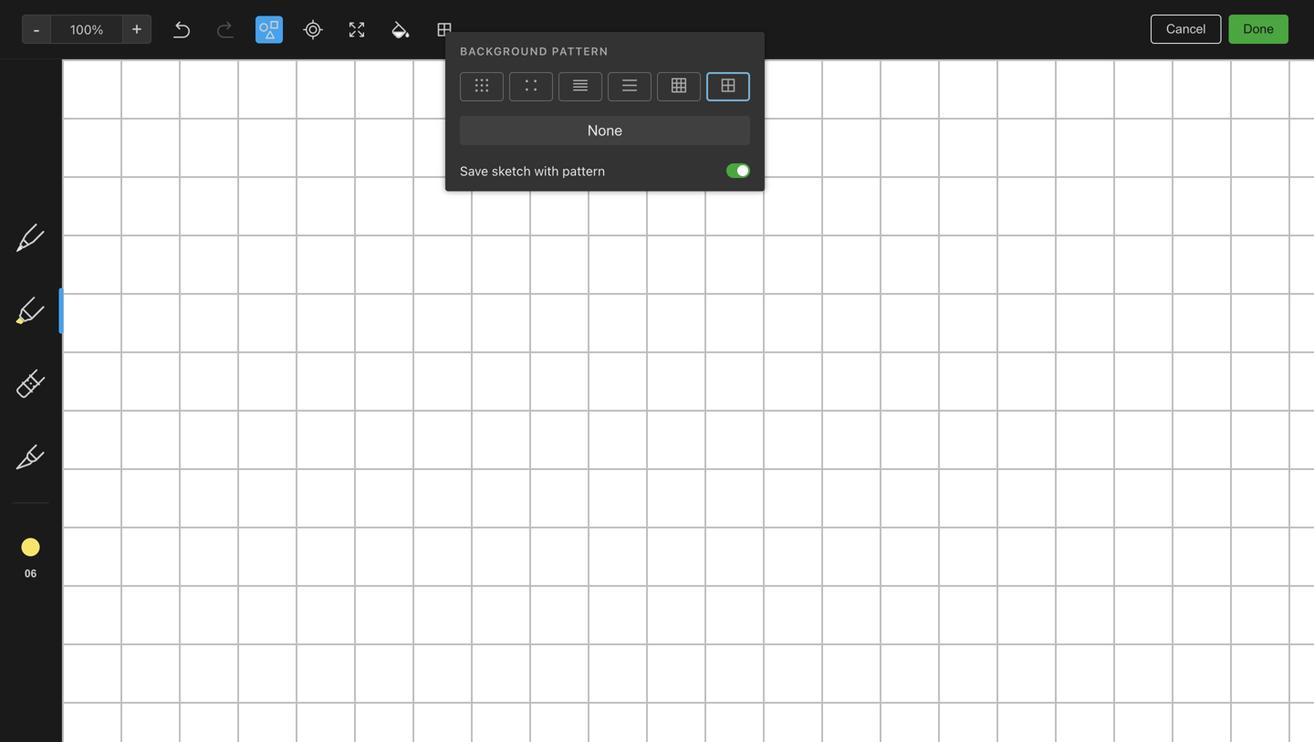Task type: vqa. For each thing, say whether or not it's contained in the screenshot.
Shared
yes



Task type: describe. For each thing, give the bounding box(es) containing it.
- right in
[[424, 154, 430, 169]]

Note Editor text field
[[0, 0, 1314, 742]]

task inside things to do organize files - morning task
[[462, 395, 489, 410]]

- up lunch
[[492, 170, 498, 185]]

on inside morning task open laptop - sign in - check task - check emails - start work - go on lunch - meeting - end of day
[[472, 187, 487, 202]]

0 vertical spatial dec 5
[[248, 411, 278, 424]]

1 flower from the top
[[248, 117, 289, 132]]

meeting
[[410, 203, 458, 218]]

0 vertical spatial task
[[464, 117, 493, 132]]

yesterday for flower
[[248, 170, 299, 183]]

tags
[[41, 278, 69, 293]]

first notebook
[[645, 15, 727, 28]]

sharks!
[[248, 358, 295, 373]]

last edited on dec 14, 2023
[[581, 56, 747, 71]]

(
[[77, 348, 82, 362]]

- down go
[[462, 203, 468, 218]]

share button
[[1204, 7, 1271, 37]]

expand note image
[[580, 11, 602, 33]]

changes
[[1217, 717, 1264, 731]]

1/8
[[431, 221, 447, 234]]

trash ( 2 )
[[40, 347, 94, 362]]

me
[[113, 307, 132, 322]]

to
[[455, 358, 468, 373]]

1 horizontal spatial 5
[[272, 411, 278, 424]]

shared with me link
[[0, 300, 218, 330]]

home
[[40, 150, 75, 165]]

- inside things to do organize files - morning task
[[497, 378, 503, 393]]

thumbnail image for things to do organize files - morning task
[[234, 483, 385, 582]]

note
[[291, 137, 319, 152]]

0 vertical spatial check
[[433, 154, 471, 169]]

)
[[89, 348, 94, 362]]

day
[[410, 220, 431, 235]]

files
[[467, 378, 494, 393]]

things to do organize files - morning task
[[410, 358, 503, 410]]

untitled button
[[234, 593, 385, 742]]

1 vertical spatial check
[[410, 170, 448, 185]]

1 vertical spatial dec 5
[[410, 557, 441, 570]]

1 horizontal spatial notes
[[258, 18, 309, 40]]

only
[[1141, 15, 1166, 29]]

14,
[[696, 56, 713, 71]]

shared
[[40, 307, 82, 322]]

thumbnail image for morning task open laptop - sign in - check task - check emails - start work - go on lunch - meeting - end of day
[[234, 233, 385, 332]]

open
[[410, 137, 442, 152]]

settings image
[[186, 15, 208, 37]]

2
[[82, 348, 89, 362]]

edited
[[610, 56, 647, 71]]

share
[[1219, 14, 1255, 29]]

tasks
[[40, 209, 73, 224]]

end
[[471, 203, 493, 218]]

do
[[471, 358, 487, 373]]

0 vertical spatial 5
[[241, 57, 249, 72]]

go
[[452, 187, 468, 202]]

1 vertical spatial task
[[474, 154, 501, 169]]

5 notes
[[241, 57, 285, 72]]

shared with me
[[40, 307, 132, 322]]

notes link
[[0, 173, 218, 202]]

morning task open laptop - sign in - check task - check emails - start work - go on lunch - meeting - end of day
[[410, 117, 532, 235]]

untitled
[[248, 608, 297, 623]]

organize
[[410, 378, 463, 393]]



Task type: locate. For each thing, give the bounding box(es) containing it.
1 vertical spatial notes
[[40, 179, 75, 194]]

flower
[[248, 117, 289, 132], [248, 137, 287, 152]]

add a reminder image
[[578, 713, 600, 735]]

1 vertical spatial dec
[[248, 411, 269, 424]]

0 horizontal spatial dec
[[248, 411, 269, 424]]

5
[[241, 57, 249, 72], [272, 411, 278, 424], [434, 557, 441, 570]]

2 vertical spatial 5
[[434, 557, 441, 570]]

check
[[433, 154, 471, 169], [410, 170, 448, 185]]

all changes saved
[[1200, 717, 1300, 731]]

check up work
[[410, 170, 448, 185]]

tags button
[[0, 271, 218, 300]]

notes down home
[[40, 179, 75, 194]]

Search text field
[[24, 53, 195, 86]]

task down files
[[462, 395, 489, 410]]

yesterday
[[248, 170, 299, 183], [410, 254, 461, 267]]

notebook
[[673, 15, 727, 28]]

notes
[[252, 57, 285, 72]]

dec 5
[[248, 411, 278, 424], [410, 557, 441, 570]]

on inside note window element
[[651, 56, 665, 71]]

note window element
[[0, 0, 1314, 742]]

lunch
[[490, 187, 522, 202]]

1 horizontal spatial yesterday
[[410, 254, 461, 267]]

1 horizontal spatial on
[[651, 56, 665, 71]]

- left sign
[[486, 137, 492, 152]]

task up emails at top
[[474, 154, 501, 169]]

notes
[[258, 18, 309, 40], [40, 179, 75, 194]]

start
[[502, 170, 530, 185]]

2 horizontal spatial dec
[[669, 56, 692, 71]]

upgrade button
[[11, 658, 208, 695]]

2 vertical spatial task
[[462, 395, 489, 410]]

2 morning from the top
[[410, 395, 459, 410]]

morning inside things to do organize files - morning task
[[410, 395, 459, 410]]

thumbnail image
[[234, 233, 385, 332], [396, 269, 547, 332], [234, 483, 385, 582]]

expand notebooks image
[[5, 249, 19, 264]]

0 horizontal spatial 5
[[241, 57, 249, 72]]

morning down organize
[[410, 395, 459, 410]]

work
[[410, 187, 439, 202]]

0 vertical spatial notes
[[258, 18, 309, 40]]

tree containing home
[[0, 143, 219, 642]]

with
[[85, 307, 110, 322]]

0 vertical spatial flower
[[248, 117, 289, 132]]

all
[[1200, 717, 1214, 731]]

yesterday down flower flower note
[[248, 170, 299, 183]]

notebooks link
[[0, 242, 218, 271]]

1 horizontal spatial dec 5
[[410, 557, 441, 570]]

1 vertical spatial morning
[[410, 395, 459, 410]]

flower left note
[[248, 137, 287, 152]]

0 horizontal spatial on
[[472, 187, 487, 202]]

0 vertical spatial on
[[651, 56, 665, 71]]

dec inside note window element
[[669, 56, 692, 71]]

None search field
[[24, 53, 195, 86]]

notes inside notes link
[[40, 179, 75, 194]]

2/3
[[431, 524, 448, 537]]

tasks button
[[0, 202, 218, 231]]

1 vertical spatial on
[[472, 187, 487, 202]]

morning inside morning task open laptop - sign in - check task - check emails - start work - go on lunch - meeting - end of day
[[410, 117, 461, 132]]

1 morning from the top
[[410, 117, 461, 132]]

new
[[40, 105, 66, 120]]

on
[[651, 56, 665, 71], [472, 187, 487, 202]]

- right files
[[497, 378, 503, 393]]

2 flower from the top
[[248, 137, 287, 152]]

2023
[[716, 56, 747, 71]]

0 horizontal spatial dec 5
[[248, 411, 278, 424]]

-
[[486, 137, 492, 152], [424, 154, 430, 169], [505, 154, 511, 169], [492, 170, 498, 185], [442, 187, 448, 202], [526, 187, 532, 202], [462, 203, 468, 218], [497, 378, 503, 393]]

check down the laptop
[[433, 154, 471, 169]]

home link
[[0, 143, 219, 173]]

0 horizontal spatial notes
[[40, 179, 75, 194]]

morning up open
[[410, 117, 461, 132]]

5 down sharks!
[[272, 411, 278, 424]]

on up end
[[472, 187, 487, 202]]

new button
[[11, 96, 208, 129]]

first notebook button
[[623, 9, 733, 35]]

1 vertical spatial yesterday
[[410, 254, 461, 267]]

sign
[[496, 137, 522, 152]]

things
[[410, 358, 452, 373]]

saved
[[1267, 717, 1300, 731]]

morning
[[410, 117, 461, 132], [410, 395, 459, 410]]

task
[[464, 117, 493, 132], [474, 154, 501, 169], [462, 395, 489, 410]]

flower down notes
[[248, 117, 289, 132]]

in
[[410, 154, 421, 169]]

dec 5 down sharks!
[[248, 411, 278, 424]]

first
[[645, 15, 670, 28]]

notes up notes
[[258, 18, 309, 40]]

last
[[581, 56, 607, 71]]

0 horizontal spatial yesterday
[[248, 170, 299, 183]]

0 vertical spatial morning
[[410, 117, 461, 132]]

laptop
[[446, 137, 483, 152]]

flower flower note
[[248, 117, 319, 152]]

0 vertical spatial yesterday
[[248, 170, 299, 183]]

dec
[[669, 56, 692, 71], [248, 411, 269, 424], [410, 557, 431, 570]]

of
[[497, 203, 509, 218]]

5 down 2/3
[[434, 557, 441, 570]]

yesterday for 1/8
[[410, 254, 461, 267]]

- down the start
[[526, 187, 532, 202]]

notebooks
[[41, 249, 105, 264]]

emails
[[451, 170, 489, 185]]

dec 5 down 2/3
[[410, 557, 441, 570]]

0 vertical spatial dec
[[669, 56, 692, 71]]

on right edited
[[651, 56, 665, 71]]

5 left notes
[[241, 57, 249, 72]]

only you
[[1141, 15, 1189, 29]]

1 vertical spatial 5
[[272, 411, 278, 424]]

2 horizontal spatial 5
[[434, 557, 441, 570]]

upgrade
[[94, 669, 149, 684]]

- down sign
[[505, 154, 511, 169]]

1 horizontal spatial dec
[[410, 557, 431, 570]]

- left go
[[442, 187, 448, 202]]

trash
[[40, 347, 73, 362]]

task up the laptop
[[464, 117, 493, 132]]

2 vertical spatial dec
[[410, 557, 431, 570]]

yesterday down 1/8
[[410, 254, 461, 267]]

tree
[[0, 143, 219, 642]]

1 vertical spatial flower
[[248, 137, 287, 152]]

you
[[1169, 15, 1189, 29]]



